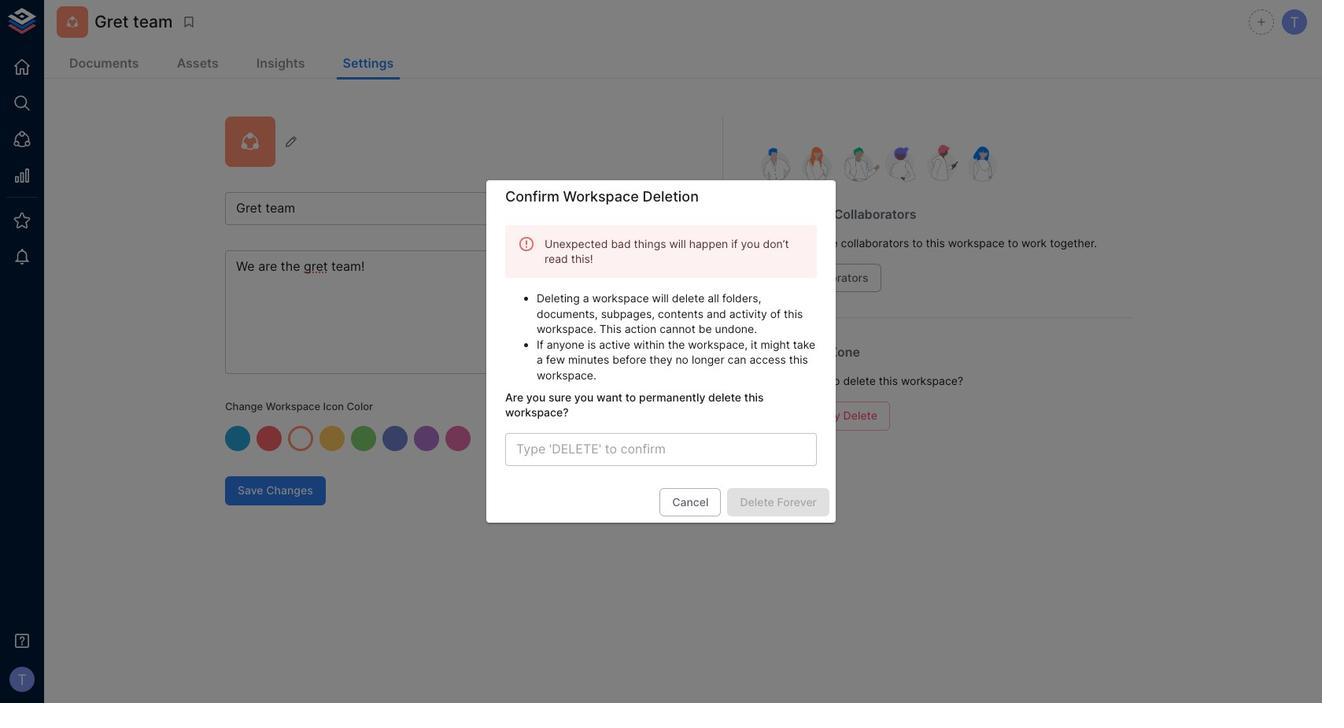 Task type: describe. For each thing, give the bounding box(es) containing it.
longer
[[692, 353, 725, 366]]

this!
[[571, 252, 593, 266]]

folders,
[[723, 291, 762, 305]]

collaborators for manage collaborators
[[834, 206, 917, 222]]

delete for to
[[844, 374, 876, 388]]

workspace for deletion
[[563, 188, 639, 204]]

to down zone
[[830, 374, 841, 388]]

Workspace Name text field
[[225, 192, 672, 225]]

edit
[[774, 271, 795, 284]]

it
[[751, 338, 758, 351]]

bookmark image
[[182, 15, 196, 29]]

documents,
[[537, 307, 598, 320]]

insights link
[[250, 49, 311, 80]]

add or remove collaborators to this workspace to work together.
[[762, 236, 1098, 250]]

permanently
[[639, 390, 706, 404]]

changes
[[266, 484, 313, 497]]

0 vertical spatial a
[[583, 291, 590, 305]]

0 vertical spatial workspace
[[949, 236, 1005, 250]]

color
[[347, 400, 373, 413]]

within
[[634, 338, 665, 351]]

documents link
[[63, 49, 145, 80]]

manage
[[782, 206, 831, 222]]

sure
[[549, 390, 572, 404]]

no
[[676, 353, 689, 366]]

1 workspace. from the top
[[537, 322, 597, 336]]

1 vertical spatial a
[[537, 353, 543, 366]]

confirm workspace deletion dialog
[[487, 180, 836, 523]]

manage collaborators
[[782, 206, 917, 222]]

save
[[238, 484, 263, 497]]

insights
[[257, 55, 305, 71]]

will for happen
[[670, 237, 686, 250]]

unexpected bad things will happen if you don't read this! alert
[[506, 225, 817, 278]]

take
[[794, 338, 816, 351]]

0 horizontal spatial t button
[[5, 662, 39, 697]]

deleting
[[537, 291, 580, 305]]

confirm workspace deletion
[[506, 188, 699, 204]]

before
[[613, 353, 647, 366]]

workspace for icon
[[266, 400, 321, 413]]

you inside "unexpected bad things will happen if you don't read this!"
[[741, 237, 760, 250]]

save changes
[[238, 484, 313, 497]]

confirm
[[506, 188, 560, 204]]

to inside "are you sure you want to permanently delete this workspace?"
[[626, 390, 636, 404]]

unexpected
[[545, 237, 608, 250]]

change
[[225, 400, 263, 413]]

you right "are"
[[527, 390, 546, 404]]

permanently
[[774, 409, 841, 422]]

assets link
[[171, 49, 225, 80]]

read
[[545, 252, 568, 266]]

save changes button
[[225, 477, 326, 505]]

are
[[506, 390, 524, 404]]

you right the sure
[[575, 390, 594, 404]]

be
[[699, 322, 712, 336]]

collaborators for edit collaborators
[[798, 271, 869, 284]]

active
[[599, 338, 631, 351]]

danger zone
[[782, 344, 861, 360]]

work
[[1022, 236, 1047, 250]]

to right the collaborators
[[913, 236, 923, 250]]

happen
[[690, 237, 729, 250]]

deleting a workspace will delete all folders, documents, subpages, contents and activity of this workspace. this action cannot be undone. if anyone is active within the workspace, it might take a few minutes before they no longer can access this workspace.
[[537, 291, 816, 382]]

collaborators
[[841, 236, 910, 250]]

documents
[[69, 55, 139, 71]]

edit collaborators button
[[762, 263, 882, 292]]

subpages,
[[601, 307, 655, 320]]

together.
[[1051, 236, 1098, 250]]

all
[[708, 291, 720, 305]]

undone.
[[715, 322, 758, 336]]

do
[[762, 374, 776, 388]]



Task type: vqa. For each thing, say whether or not it's contained in the screenshot.
Documents link
yes



Task type: locate. For each thing, give the bounding box(es) containing it.
1 vertical spatial collaborators
[[798, 271, 869, 284]]

access
[[750, 353, 786, 366]]

1 horizontal spatial will
[[670, 237, 686, 250]]

to down before at left bottom
[[626, 390, 636, 404]]

0 horizontal spatial workspace
[[266, 400, 321, 413]]

workspace. down documents,
[[537, 322, 597, 336]]

add
[[762, 236, 783, 250]]

workspace? inside "are you sure you want to permanently delete this workspace?"
[[506, 406, 569, 419]]

1 vertical spatial t
[[17, 671, 27, 688]]

delete
[[844, 409, 878, 422]]

1 horizontal spatial t button
[[1280, 7, 1310, 37]]

anyone
[[547, 338, 585, 351]]

1 vertical spatial t button
[[5, 662, 39, 697]]

workspace?
[[902, 374, 964, 388], [506, 406, 569, 419]]

action
[[625, 322, 657, 336]]

this down take
[[790, 353, 809, 366]]

workspace,
[[688, 338, 748, 351]]

workspace up bad
[[563, 188, 639, 204]]

0 vertical spatial workspace?
[[902, 374, 964, 388]]

workspace. down few
[[537, 369, 597, 382]]

this right the collaborators
[[926, 236, 945, 250]]

to
[[913, 236, 923, 250], [1008, 236, 1019, 250], [830, 374, 841, 388], [626, 390, 636, 404]]

bad
[[611, 237, 631, 250]]

delete down can at the bottom right
[[709, 390, 742, 404]]

1 horizontal spatial workspace
[[563, 188, 639, 204]]

will for delete
[[652, 291, 669, 305]]

cannot
[[660, 322, 696, 336]]

1 horizontal spatial workspace?
[[902, 374, 964, 388]]

2 vertical spatial delete
[[709, 390, 742, 404]]

permanently delete
[[774, 409, 878, 422]]

0 vertical spatial want
[[801, 374, 827, 388]]

danger
[[782, 344, 827, 360]]

will up contents
[[652, 291, 669, 305]]

unexpected bad things will happen if you don't read this!
[[545, 237, 789, 266]]

1 vertical spatial will
[[652, 291, 669, 305]]

a up documents,
[[583, 291, 590, 305]]

delete
[[672, 291, 705, 305], [844, 374, 876, 388], [709, 390, 742, 404]]

don't
[[763, 237, 789, 250]]

workspace inside deleting a workspace will delete all folders, documents, subpages, contents and activity of this workspace. this action cannot be undone. if anyone is active within the workspace, it might take a few minutes before they no longer can access this workspace.
[[593, 291, 649, 305]]

0 horizontal spatial will
[[652, 291, 669, 305]]

1 horizontal spatial delete
[[709, 390, 742, 404]]

1 vertical spatial workspace?
[[506, 406, 569, 419]]

0 vertical spatial workspace.
[[537, 322, 597, 336]]

Type 'DELETE' to confirm text field
[[506, 433, 817, 466]]

team
[[133, 12, 173, 32]]

a down if
[[537, 353, 543, 366]]

activity
[[730, 307, 768, 320]]

icon
[[323, 400, 344, 413]]

will right things
[[670, 237, 686, 250]]

will
[[670, 237, 686, 250], [652, 291, 669, 305]]

cancel
[[673, 495, 709, 509]]

this down do
[[745, 390, 764, 404]]

this
[[926, 236, 945, 250], [784, 307, 803, 320], [790, 353, 809, 366], [879, 374, 898, 388], [745, 390, 764, 404]]

collaborators up the collaborators
[[834, 206, 917, 222]]

delete up contents
[[672, 291, 705, 305]]

1 vertical spatial workspace
[[266, 400, 321, 413]]

2 horizontal spatial delete
[[844, 374, 876, 388]]

can
[[728, 353, 747, 366]]

settings link
[[337, 49, 400, 80]]

this inside "are you sure you want to permanently delete this workspace?"
[[745, 390, 764, 404]]

cancel button
[[660, 488, 722, 517]]

1 horizontal spatial t
[[1291, 13, 1300, 31]]

t button
[[1280, 7, 1310, 37], [5, 662, 39, 697]]

edit collaborators
[[774, 271, 869, 284]]

to left work
[[1008, 236, 1019, 250]]

0 vertical spatial delete
[[672, 291, 705, 305]]

1 horizontal spatial a
[[583, 291, 590, 305]]

workspace.
[[537, 322, 597, 336], [537, 369, 597, 382]]

1 vertical spatial workspace
[[593, 291, 649, 305]]

assets
[[177, 55, 219, 71]]

the
[[668, 338, 685, 351]]

a
[[583, 291, 590, 305], [537, 353, 543, 366]]

of
[[771, 307, 781, 320]]

Workspace notes are visible to all members and guests. text field
[[225, 250, 672, 374]]

0 vertical spatial t
[[1291, 13, 1300, 31]]

do you want to delete this workspace?
[[762, 374, 964, 388]]

this right of on the right top of the page
[[784, 307, 803, 320]]

minutes
[[569, 353, 610, 366]]

you right do
[[779, 374, 798, 388]]

are you sure you want to permanently delete this workspace?
[[506, 390, 764, 419]]

0 horizontal spatial a
[[537, 353, 543, 366]]

want
[[801, 374, 827, 388], [597, 390, 623, 404]]

1 vertical spatial workspace.
[[537, 369, 597, 382]]

will inside "unexpected bad things will happen if you don't read this!"
[[670, 237, 686, 250]]

you right if
[[741, 237, 760, 250]]

gret team
[[94, 12, 173, 32]]

1 horizontal spatial want
[[801, 374, 827, 388]]

delete down zone
[[844, 374, 876, 388]]

settings
[[343, 55, 394, 71]]

want down before at left bottom
[[597, 390, 623, 404]]

0 vertical spatial will
[[670, 237, 686, 250]]

will inside deleting a workspace will delete all folders, documents, subpages, contents and activity of this workspace. this action cannot be undone. if anyone is active within the workspace, it might take a few minutes before they no longer can access this workspace.
[[652, 291, 669, 305]]

gret
[[94, 12, 129, 32]]

1 horizontal spatial workspace
[[949, 236, 1005, 250]]

few
[[546, 353, 565, 366]]

workspace
[[949, 236, 1005, 250], [593, 291, 649, 305]]

workspace inside the confirm workspace deletion 'dialog'
[[563, 188, 639, 204]]

if
[[537, 338, 544, 351]]

they
[[650, 353, 673, 366]]

permanently delete button
[[762, 402, 891, 430]]

delete inside deleting a workspace will delete all folders, documents, subpages, contents and activity of this workspace. this action cannot be undone. if anyone is active within the workspace, it might take a few minutes before they no longer can access this workspace.
[[672, 291, 705, 305]]

collaborators
[[834, 206, 917, 222], [798, 271, 869, 284]]

0 vertical spatial t button
[[1280, 7, 1310, 37]]

might
[[761, 338, 790, 351]]

0 horizontal spatial want
[[597, 390, 623, 404]]

0 horizontal spatial delete
[[672, 291, 705, 305]]

1 vertical spatial want
[[597, 390, 623, 404]]

workspace
[[563, 188, 639, 204], [266, 400, 321, 413]]

this
[[600, 322, 622, 336]]

you
[[741, 237, 760, 250], [779, 374, 798, 388], [527, 390, 546, 404], [575, 390, 594, 404]]

this up permanently delete button
[[879, 374, 898, 388]]

change workspace icon color
[[225, 400, 373, 413]]

and
[[707, 307, 727, 320]]

zone
[[830, 344, 861, 360]]

contents
[[658, 307, 704, 320]]

1 vertical spatial delete
[[844, 374, 876, 388]]

0 vertical spatial collaborators
[[834, 206, 917, 222]]

things
[[634, 237, 667, 250]]

t
[[1291, 13, 1300, 31], [17, 671, 27, 688]]

remove
[[800, 236, 838, 250]]

if
[[732, 237, 738, 250]]

delete for will
[[672, 291, 705, 305]]

workspace left work
[[949, 236, 1005, 250]]

workspace left the icon
[[266, 400, 321, 413]]

deletion
[[643, 188, 699, 204]]

or
[[786, 236, 797, 250]]

collaborators inside button
[[798, 271, 869, 284]]

0 horizontal spatial workspace
[[593, 291, 649, 305]]

delete inside "are you sure you want to permanently delete this workspace?"
[[709, 390, 742, 404]]

2 workspace. from the top
[[537, 369, 597, 382]]

want down the danger zone
[[801, 374, 827, 388]]

want inside "are you sure you want to permanently delete this workspace?"
[[597, 390, 623, 404]]

0 horizontal spatial workspace?
[[506, 406, 569, 419]]

0 horizontal spatial t
[[17, 671, 27, 688]]

0 vertical spatial workspace
[[563, 188, 639, 204]]

workspace up subpages,
[[593, 291, 649, 305]]

collaborators down remove
[[798, 271, 869, 284]]

is
[[588, 338, 596, 351]]



